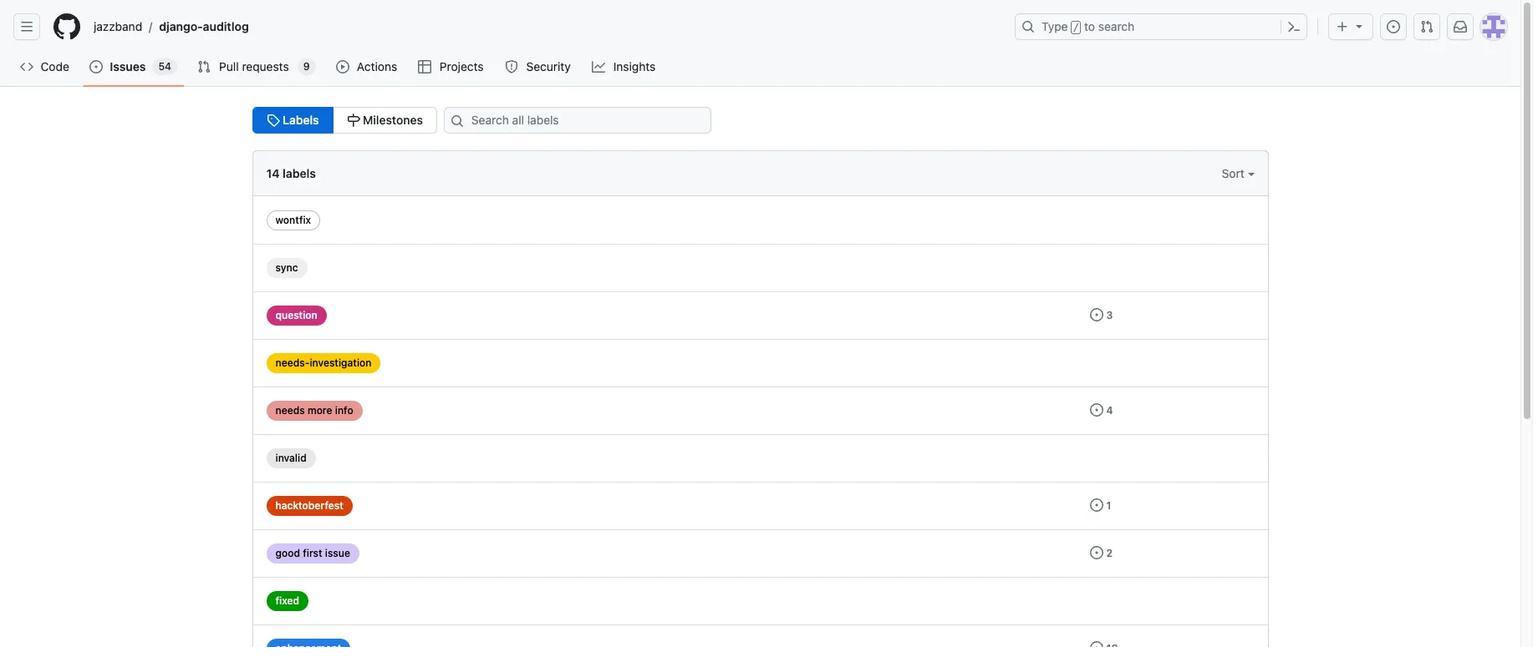 Task type: vqa. For each thing, say whether or not it's contained in the screenshot.
Triangle Down ICON to the right
no



Task type: describe. For each thing, give the bounding box(es) containing it.
labels link
[[252, 107, 333, 134]]

invalid
[[275, 452, 307, 465]]

pull requests
[[219, 59, 289, 74]]

4
[[1106, 405, 1113, 417]]

shield image
[[505, 60, 518, 74]]

search image
[[451, 115, 464, 128]]

needs-
[[275, 357, 310, 369]]

invalid link
[[266, 449, 316, 469]]

graph image
[[592, 60, 605, 74]]

18 open issues and pull requests image
[[1090, 642, 1103, 648]]

labels
[[283, 166, 316, 181]]

first
[[303, 548, 322, 560]]

type / to search
[[1042, 19, 1135, 33]]

investigation
[[310, 357, 372, 369]]

issue opened image for 2
[[1090, 547, 1103, 560]]

list containing jazzband
[[87, 13, 1005, 40]]

issue
[[325, 548, 350, 560]]

question link
[[266, 306, 327, 326]]

sync
[[275, 262, 298, 274]]

django-auditlog link
[[152, 13, 256, 40]]

good
[[275, 548, 300, 560]]

plus image
[[1336, 20, 1349, 33]]

pull
[[219, 59, 239, 74]]

9
[[303, 60, 310, 73]]

security
[[526, 59, 571, 74]]

issues
[[110, 59, 146, 74]]

insights
[[613, 59, 656, 74]]

to
[[1084, 19, 1095, 33]]

14 labels
[[266, 166, 316, 181]]

code
[[41, 59, 69, 74]]

needs
[[275, 405, 305, 417]]

projects link
[[412, 54, 492, 79]]

jazzband / django-auditlog
[[94, 19, 249, 34]]

issue opened image left 3
[[1090, 308, 1103, 322]]

issue element
[[252, 107, 437, 134]]

actions link
[[329, 54, 405, 79]]

search
[[1098, 19, 1135, 33]]

1
[[1106, 500, 1111, 512]]

auditlog
[[203, 19, 249, 33]]

issue opened image left issues
[[90, 60, 103, 74]]

question
[[275, 309, 317, 322]]

2
[[1106, 548, 1113, 560]]

fixed link
[[266, 592, 308, 612]]

wontfix link
[[266, 211, 320, 231]]

1 link
[[1090, 499, 1111, 512]]

triangle down image
[[1353, 19, 1366, 33]]

code link
[[13, 54, 76, 79]]

14
[[266, 166, 280, 181]]

54
[[158, 60, 171, 73]]

type
[[1042, 19, 1068, 33]]

good first issue
[[275, 548, 350, 560]]

security link
[[498, 54, 579, 79]]

sort button
[[1222, 165, 1254, 182]]

milestone image
[[347, 114, 360, 127]]

requests
[[242, 59, 289, 74]]

info
[[335, 405, 353, 417]]



Task type: locate. For each thing, give the bounding box(es) containing it.
jazzband
[[94, 19, 142, 33]]

jazzband link
[[87, 13, 149, 40]]

git pull request image for issue opened icon to the left of issues
[[197, 60, 211, 74]]

homepage image
[[53, 13, 80, 40]]

0 vertical spatial issue opened image
[[1090, 404, 1103, 417]]

3 link
[[1090, 308, 1113, 322]]

good first issue link
[[266, 544, 359, 564]]

hacktoberfest
[[275, 500, 343, 512]]

issue opened image right triangle down image
[[1387, 20, 1400, 33]]

3
[[1106, 309, 1113, 322]]

0 vertical spatial git pull request image
[[1420, 20, 1434, 33]]

/ left django-
[[149, 20, 152, 34]]

issue opened image left 4
[[1090, 404, 1103, 417]]

None search field
[[437, 107, 731, 134]]

milestones link
[[332, 107, 437, 134]]

/ inside jazzband / django-auditlog
[[149, 20, 152, 34]]

labels
[[280, 113, 319, 127]]

table image
[[418, 60, 432, 74]]

issue opened image
[[1090, 404, 1103, 417], [1090, 547, 1103, 560]]

/ for type
[[1073, 22, 1079, 33]]

more
[[308, 405, 332, 417]]

command palette image
[[1287, 20, 1301, 33]]

needs-investigation
[[275, 357, 372, 369]]

hacktoberfest link
[[266, 497, 353, 517]]

tag image
[[266, 114, 280, 127]]

1 horizontal spatial /
[[1073, 22, 1079, 33]]

actions
[[357, 59, 397, 74]]

list
[[87, 13, 1005, 40]]

0 horizontal spatial git pull request image
[[197, 60, 211, 74]]

4 link
[[1090, 404, 1113, 417]]

issue opened image left 1
[[1090, 499, 1103, 512]]

/ for jazzband
[[149, 20, 152, 34]]

issue opened image left 2
[[1090, 547, 1103, 560]]

needs more info
[[275, 405, 353, 417]]

git pull request image left notifications icon
[[1420, 20, 1434, 33]]

0 horizontal spatial /
[[149, 20, 152, 34]]

1 issue opened image from the top
[[1090, 404, 1103, 417]]

django-
[[159, 19, 203, 33]]

code image
[[20, 60, 33, 74]]

fixed
[[275, 595, 299, 608]]

sort
[[1222, 166, 1248, 181]]

issue opened image for 4
[[1090, 404, 1103, 417]]

projects
[[440, 59, 484, 74]]

/
[[149, 20, 152, 34], [1073, 22, 1079, 33]]

/ left to
[[1073, 22, 1079, 33]]

needs-investigation link
[[266, 354, 381, 374]]

git pull request image left pull
[[197, 60, 211, 74]]

git pull request image
[[1420, 20, 1434, 33], [197, 60, 211, 74]]

milestones
[[360, 113, 423, 127]]

/ inside type / to search
[[1073, 22, 1079, 33]]

2 issue opened image from the top
[[1090, 547, 1103, 560]]

1 horizontal spatial git pull request image
[[1420, 20, 1434, 33]]

needs more info link
[[266, 401, 362, 421]]

wontfix
[[275, 214, 311, 227]]

Labels search field
[[444, 107, 711, 134]]

2 link
[[1090, 547, 1113, 560]]

1 vertical spatial issue opened image
[[1090, 547, 1103, 560]]

git pull request image for issue opened icon to the right of triangle down image
[[1420, 20, 1434, 33]]

sync link
[[266, 258, 307, 278]]

play image
[[336, 60, 349, 74]]

1 vertical spatial git pull request image
[[197, 60, 211, 74]]

Search all labels text field
[[444, 107, 711, 134]]

insights link
[[585, 54, 664, 79]]

notifications image
[[1454, 20, 1467, 33]]

issue opened image
[[1387, 20, 1400, 33], [90, 60, 103, 74], [1090, 308, 1103, 322], [1090, 499, 1103, 512]]



